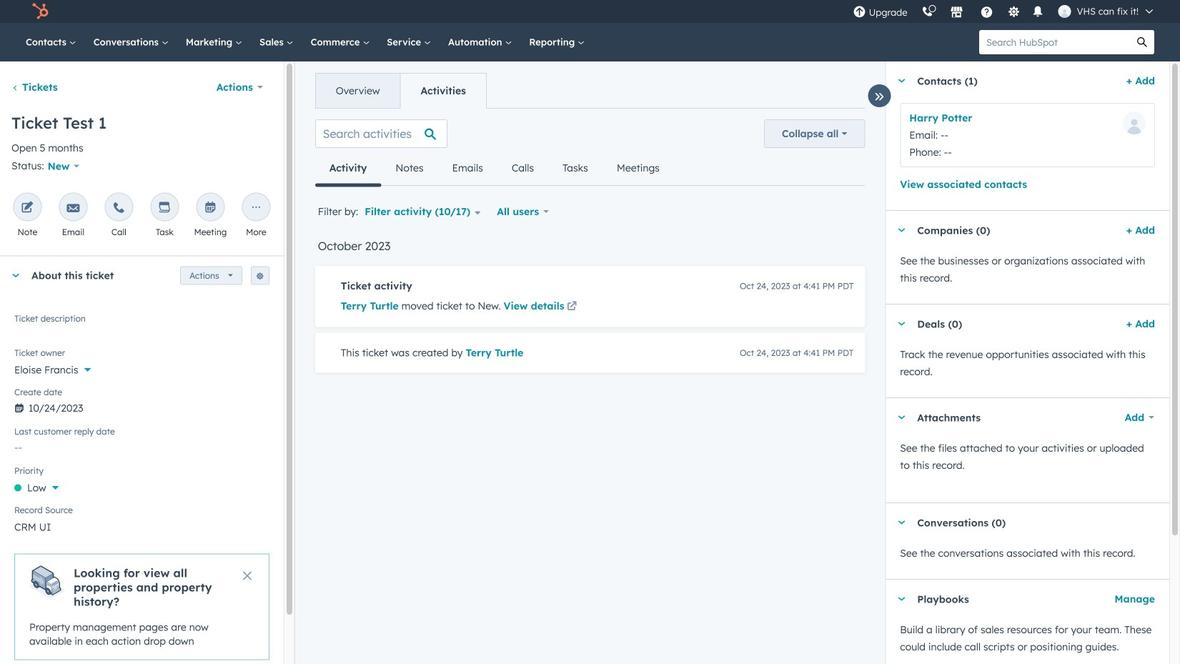 Task type: vqa. For each thing, say whether or not it's contained in the screenshot.
top caret icon
yes



Task type: describe. For each thing, give the bounding box(es) containing it.
2 link opens in a new window image from the top
[[567, 302, 577, 312]]

5 caret image from the top
[[897, 597, 906, 601]]

1 link opens in a new window image from the top
[[567, 298, 577, 316]]

task image
[[158, 202, 171, 215]]

1 caret image from the top
[[897, 79, 906, 83]]

marketplaces image
[[950, 6, 963, 19]]

3 caret image from the top
[[897, 322, 906, 326]]

meeting image
[[204, 202, 217, 215]]

call image
[[113, 202, 125, 215]]

MM/DD/YYYY text field
[[14, 395, 269, 418]]

email image
[[67, 202, 80, 215]]



Task type: locate. For each thing, give the bounding box(es) containing it.
None text field
[[14, 311, 269, 339]]

1 vertical spatial caret image
[[897, 416, 906, 419]]

more image
[[250, 202, 263, 215]]

alert
[[14, 554, 269, 660]]

1 horizontal spatial caret image
[[897, 416, 906, 419]]

-- text field
[[14, 434, 269, 457]]

note image
[[21, 202, 34, 215]]

Search activities search field
[[315, 119, 447, 148]]

caret image
[[11, 274, 20, 277], [897, 416, 906, 419]]

0 horizontal spatial caret image
[[11, 274, 20, 277]]

terry turtle image
[[1058, 5, 1071, 18]]

caret image
[[897, 79, 906, 83], [897, 228, 906, 232], [897, 322, 906, 326], [897, 521, 906, 524], [897, 597, 906, 601]]

feed
[[304, 108, 877, 390]]

link opens in a new window image
[[567, 298, 577, 316], [567, 302, 577, 312]]

2 caret image from the top
[[897, 228, 906, 232]]

close image
[[243, 571, 251, 580]]

menu
[[846, 0, 1163, 23]]

navigation
[[315, 73, 487, 109]]

4 caret image from the top
[[897, 521, 906, 524]]

manage card settings image
[[256, 272, 264, 281]]

tab list
[[315, 151, 674, 187]]

0 vertical spatial caret image
[[11, 274, 20, 277]]

Search HubSpot search field
[[979, 30, 1130, 54]]



